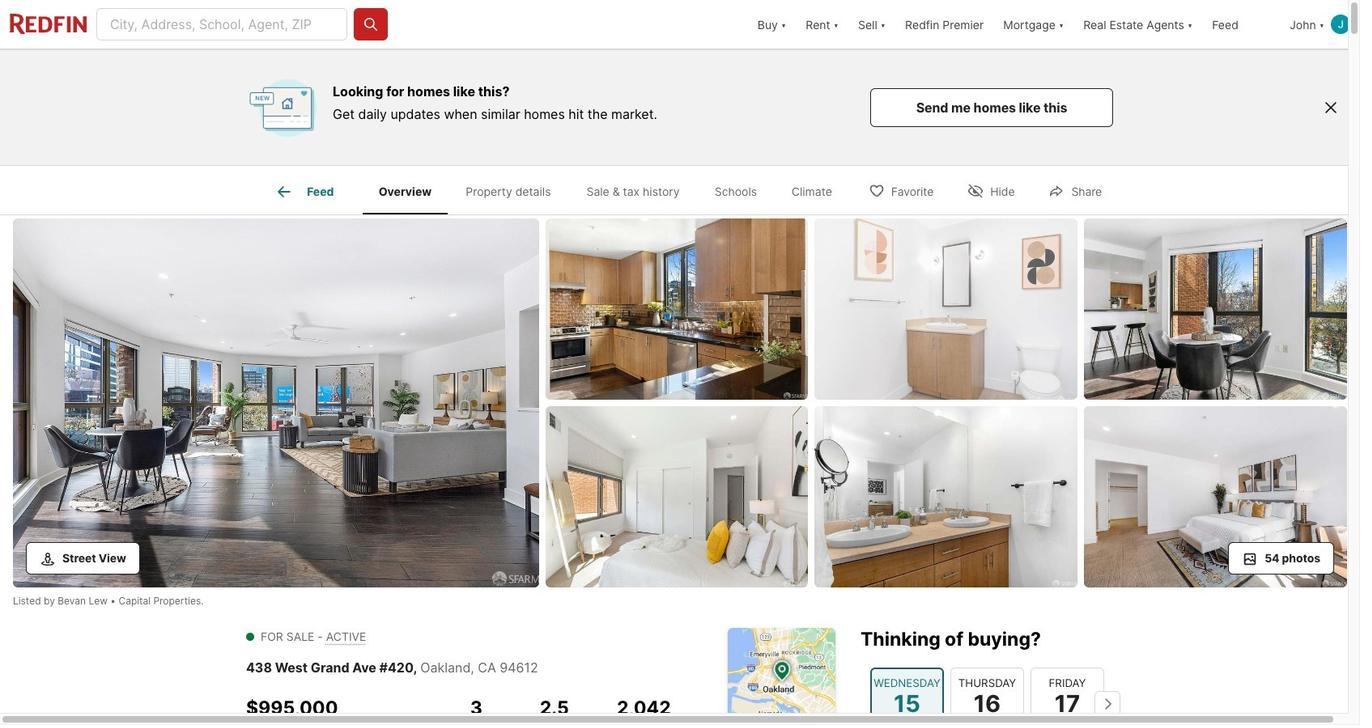 Task type: describe. For each thing, give the bounding box(es) containing it.
submit search image
[[363, 16, 379, 32]]

map entry image
[[728, 629, 836, 726]]

redfin image
[[247, 71, 320, 144]]

user photo image
[[1332, 15, 1351, 34]]



Task type: locate. For each thing, give the bounding box(es) containing it.
438 west grand ave #420, oakland, ca 94612 image
[[13, 219, 539, 588], [546, 219, 809, 400], [1085, 219, 1348, 400], [546, 407, 809, 588], [815, 407, 1078, 588], [1085, 407, 1348, 588]]

None button
[[871, 668, 944, 726], [951, 668, 1025, 726], [1031, 668, 1105, 726], [871, 668, 944, 726], [951, 668, 1025, 726], [1031, 668, 1105, 726]]

tab list
[[246, 166, 863, 215]]

City, Address, School, Agent, ZIP search field
[[96, 8, 347, 41]]

next image
[[1095, 692, 1121, 718]]



Task type: vqa. For each thing, say whether or not it's contained in the screenshot.
and
no



